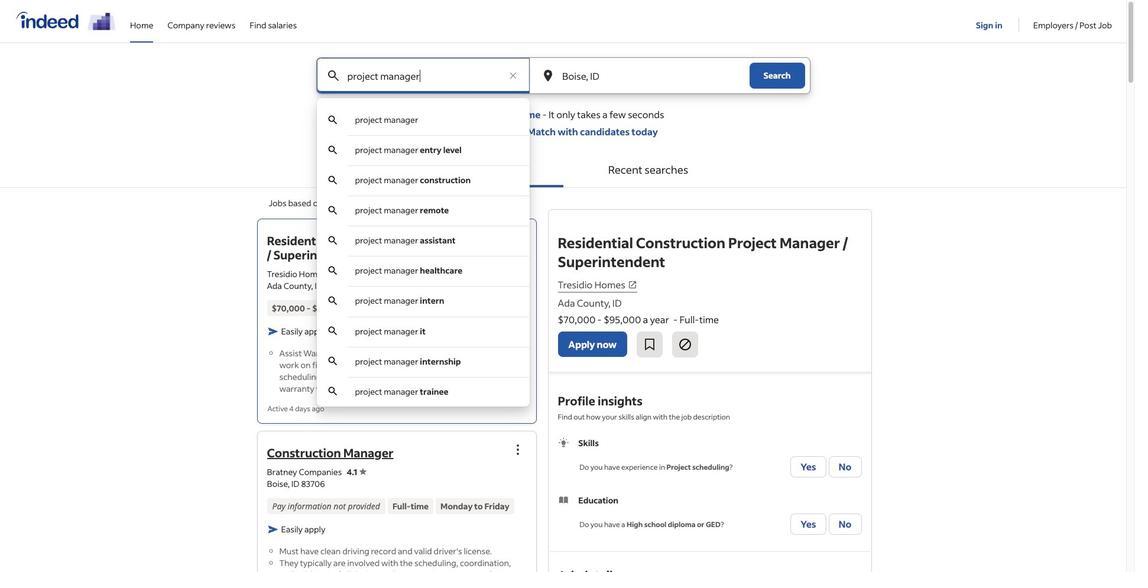 Task type: describe. For each thing, give the bounding box(es) containing it.
at indeed, we're committed to increasing representation of women at all levels of indeed's global workforce to at least 50% by 2030 image
[[88, 12, 116, 30]]

skills group
[[558, 437, 862, 480]]

search: Job title, keywords, or company text field
[[345, 58, 502, 93]]

clear what input image
[[507, 70, 519, 82]]

tresidio homes (opens in a new tab) image
[[628, 280, 638, 290]]

search suggestions list box
[[317, 105, 530, 407]]

project manager element
[[355, 114, 418, 125]]

education group
[[558, 494, 862, 538]]

4.1 out of five stars rating image
[[347, 467, 367, 478]]



Task type: locate. For each thing, give the bounding box(es) containing it.
tab list
[[0, 152, 1127, 188]]

None search field
[[307, 57, 820, 407]]

not interested image
[[678, 338, 693, 352]]

Edit location text field
[[560, 58, 726, 93]]

job actions for construction manager is collapsed image
[[511, 443, 525, 457]]

main content
[[0, 57, 1127, 573]]

save this job image
[[643, 338, 657, 352]]

group
[[505, 225, 531, 251]]



Task type: vqa. For each thing, say whether or not it's contained in the screenshot.
1st Clear element from the right
no



